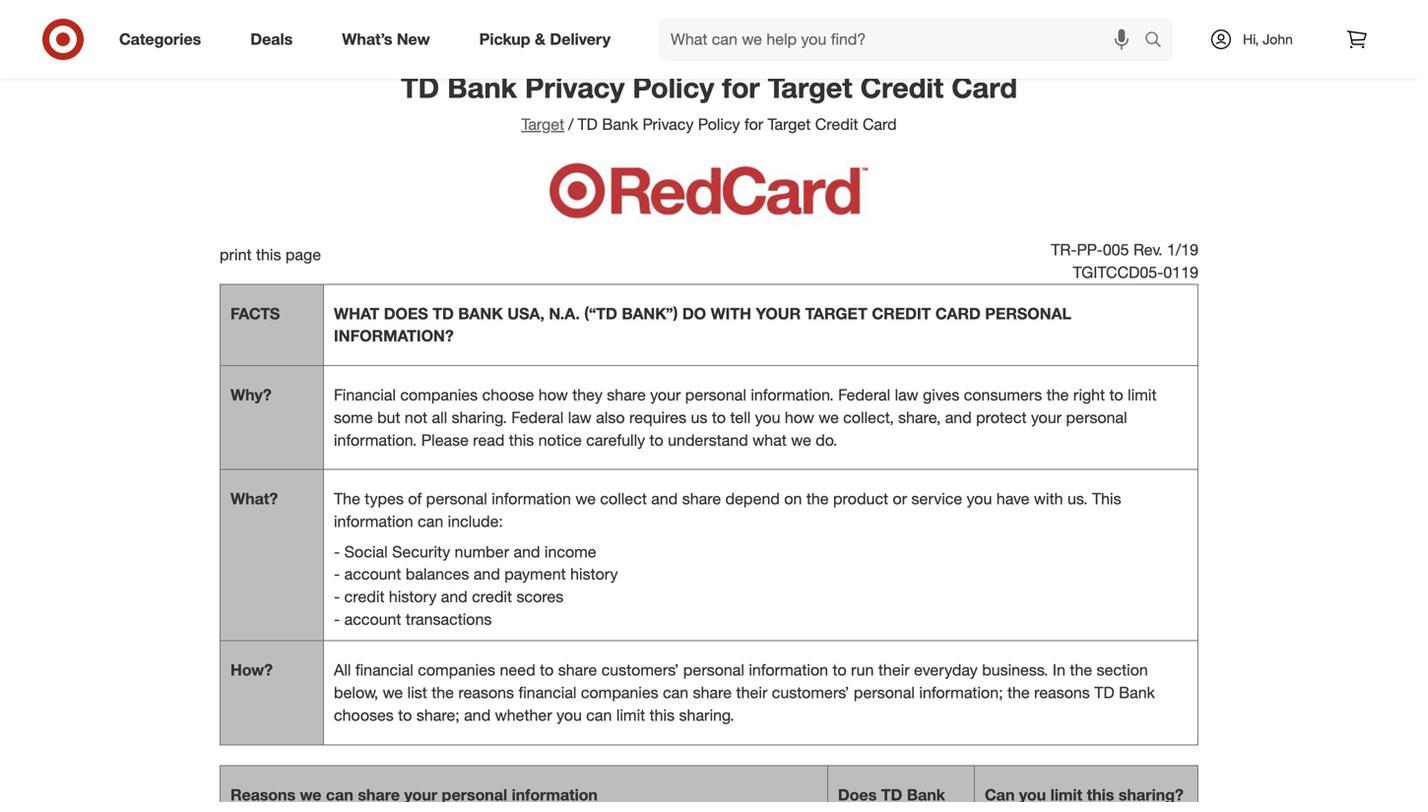 Task type: vqa. For each thing, say whether or not it's contained in the screenshot.
Women's inside Women's Seamless Slim Fit Tank Top - A New Day™ White XL Add to cart
no



Task type: describe. For each thing, give the bounding box(es) containing it.
3 - from the top
[[334, 588, 340, 607]]

0 horizontal spatial card
[[863, 115, 897, 134]]

protect
[[976, 408, 1027, 427]]

tr-
[[1051, 240, 1077, 260]]

payment
[[505, 565, 566, 584]]

1 reasons from the left
[[458, 684, 514, 703]]

run
[[851, 661, 874, 680]]

how?
[[230, 661, 273, 680]]

security
[[392, 543, 450, 562]]

categories link
[[102, 18, 226, 61]]

target
[[805, 304, 868, 323]]

1 credit from the left
[[344, 588, 385, 607]]

on
[[784, 490, 802, 509]]

in
[[1053, 661, 1066, 680]]

the inside financial companies choose how they share your personal information. federal law gives consumers the right to limit some but not all sharing. federal law also requires us to tell you how we collect, share, and protect your personal information. please               read this notice carefully to understand what we do.
[[1047, 386, 1069, 405]]

0 vertical spatial federal
[[838, 386, 891, 405]]

0 vertical spatial credit
[[860, 70, 944, 105]]

share inside the types of personal information we collect and share depend on the product or service you have with us. this information can include:
[[682, 490, 721, 509]]

the inside the types of personal information we collect and share depend on the product or service you have with us. this information can include:
[[807, 490, 829, 509]]

1 horizontal spatial card
[[952, 70, 1018, 105]]

&
[[535, 30, 546, 49]]

right
[[1073, 386, 1105, 405]]

what
[[334, 304, 379, 323]]

with
[[711, 304, 752, 323]]

0 vertical spatial policy
[[633, 70, 714, 105]]

we inside the types of personal information we collect and share depend on the product or service you have with us. this information can include:
[[576, 490, 596, 509]]

why?
[[230, 386, 272, 405]]

0119
[[1164, 263, 1199, 282]]

search button
[[1136, 18, 1183, 65]]

all financial companies need to share customers' personal information to run their everyday business. in the section below, we list the reasons financial companies can share their customers' personal information; the reasons td bank chooses to share;               and whether you can limit this sharing.
[[334, 661, 1155, 725]]

2 vertical spatial companies
[[581, 684, 659, 703]]

and up payment
[[514, 543, 540, 562]]

the up share;
[[432, 684, 454, 703]]

share inside financial companies choose how they share your personal information. federal law gives consumers the right to limit some but not all sharing. federal law also requires us to tell you how we collect, share, and protect your personal information. please               read this notice carefully to understand what we do.
[[607, 386, 646, 405]]

2 account from the top
[[344, 610, 401, 629]]

0 horizontal spatial how
[[539, 386, 568, 405]]

what's new link
[[325, 18, 455, 61]]

pp-
[[1077, 240, 1103, 260]]

gives
[[923, 386, 960, 405]]

to left run at the right bottom of page
[[833, 661, 847, 680]]

- social security number and income - account balances and payment history - credit history and credit scores - account transactions
[[334, 543, 618, 629]]

service
[[912, 490, 962, 509]]

td right /
[[578, 115, 598, 134]]

what?
[[230, 490, 278, 509]]

hi, john
[[1243, 31, 1293, 48]]

deals
[[250, 30, 293, 49]]

4 - from the top
[[334, 610, 340, 629]]

1 horizontal spatial privacy
[[643, 115, 694, 134]]

notice
[[539, 431, 582, 450]]

pickup & delivery link
[[463, 18, 635, 61]]

0 horizontal spatial privacy
[[525, 70, 625, 105]]

sharing. inside financial companies choose how they share your personal information. federal law gives consumers the right to limit some but not all sharing. federal law also requires us to tell you how we collect, share, and protect your personal information. please               read this notice carefully to understand what we do.
[[452, 408, 507, 427]]

2 reasons from the left
[[1034, 684, 1090, 703]]

number
[[455, 543, 509, 562]]

list
[[407, 684, 427, 703]]

personal inside the types of personal information we collect and share depend on the product or service you have with us. this information can include:
[[426, 490, 487, 509]]

0 vertical spatial information.
[[751, 386, 834, 405]]

whether
[[495, 706, 552, 725]]

new
[[397, 30, 430, 49]]

What can we help you find? suggestions appear below search field
[[659, 18, 1149, 61]]

understand
[[668, 431, 748, 450]]

requires
[[629, 408, 687, 427]]

us
[[691, 408, 708, 427]]

financial
[[334, 386, 396, 405]]

n.a.
[[549, 304, 580, 323]]

1 horizontal spatial can
[[586, 706, 612, 725]]

information;
[[919, 684, 1003, 703]]

john
[[1263, 31, 1293, 48]]

rev.
[[1134, 240, 1163, 260]]

the down business.
[[1008, 684, 1030, 703]]

1 horizontal spatial bank
[[602, 115, 638, 134]]

hi,
[[1243, 31, 1259, 48]]

tgitccd05-
[[1073, 263, 1164, 282]]

1 vertical spatial can
[[663, 684, 689, 703]]

search
[[1136, 32, 1183, 51]]

0 vertical spatial law
[[895, 386, 919, 405]]

what
[[753, 431, 787, 450]]

business.
[[982, 661, 1048, 680]]

/
[[568, 115, 574, 134]]

you inside financial companies choose how they share your personal information. federal law gives consumers the right to limit some but not all sharing. federal law also requires us to tell you how we collect, share, and protect your personal information. please               read this notice carefully to understand what we do.
[[755, 408, 781, 427]]

consumers
[[964, 386, 1042, 405]]

target link
[[521, 115, 565, 134]]

td down new
[[401, 70, 439, 105]]

0 vertical spatial for
[[722, 70, 760, 105]]

this
[[1092, 490, 1121, 509]]

tr-pp-005 rev. 1/19 tgitccd05-0119
[[1051, 240, 1199, 282]]

delivery
[[550, 30, 611, 49]]

td bank privacy policy for target credit card target / td bank privacy policy for target credit card
[[401, 70, 1018, 134]]

of
[[408, 490, 422, 509]]

please
[[421, 431, 469, 450]]

we up do.
[[819, 408, 839, 427]]

("td
[[584, 304, 617, 323]]

005
[[1103, 240, 1129, 260]]

have
[[997, 490, 1030, 509]]

not
[[405, 408, 428, 427]]

to right right
[[1110, 386, 1124, 405]]

do
[[682, 304, 706, 323]]

everyday
[[914, 661, 978, 680]]

we left do.
[[791, 431, 811, 450]]

companies inside financial companies choose how they share your personal information. federal law gives consumers the right to limit some but not all sharing. federal law also requires us to tell you how we collect, share, and protect your personal information. please               read this notice carefully to understand what we do.
[[400, 386, 478, 405]]

they
[[572, 386, 603, 405]]

with
[[1034, 490, 1063, 509]]

do.
[[816, 431, 838, 450]]

share,
[[898, 408, 941, 427]]

the right in
[[1070, 661, 1092, 680]]

financial companies choose how they share your personal information. federal law gives consumers the right to limit some but not all sharing. federal law also requires us to tell you how we collect, share, and protect your personal information. please               read this notice carefully to understand what we do.
[[334, 386, 1157, 450]]



Task type: locate. For each thing, give the bounding box(es) containing it.
collect
[[600, 490, 647, 509]]

1 vertical spatial financial
[[519, 684, 577, 703]]

how up what
[[785, 408, 814, 427]]

the
[[334, 490, 360, 509]]

carefully
[[586, 431, 645, 450]]

you inside all financial companies need to share customers' personal information to run their everyday business. in the section below, we list the reasons financial companies can share their customers' personal information; the reasons td bank chooses to share;               and whether you can limit this sharing.
[[557, 706, 582, 725]]

target
[[768, 70, 853, 105], [521, 115, 565, 134], [768, 115, 811, 134]]

share;
[[416, 706, 460, 725]]

1 vertical spatial sharing.
[[679, 706, 735, 725]]

law
[[895, 386, 919, 405], [568, 408, 592, 427]]

0 horizontal spatial can
[[418, 512, 443, 531]]

this
[[256, 245, 281, 265], [509, 431, 534, 450], [650, 706, 675, 725]]

federal up notice
[[511, 408, 564, 427]]

1 vertical spatial how
[[785, 408, 814, 427]]

to right us
[[712, 408, 726, 427]]

1 account from the top
[[344, 565, 401, 584]]

0 horizontal spatial credit
[[815, 115, 858, 134]]

0 horizontal spatial your
[[650, 386, 681, 405]]

what does td bank usa, n.a. ("td bank") do with your target credit card personal information?
[[334, 304, 1072, 346]]

your up requires
[[650, 386, 681, 405]]

federal up collect,
[[838, 386, 891, 405]]

and down number
[[474, 565, 500, 584]]

all
[[432, 408, 447, 427]]

usa,
[[507, 304, 545, 323]]

limit inside all financial companies need to share customers' personal information to run their everyday business. in the section below, we list the reasons financial companies can share their customers' personal information; the reasons td bank chooses to share;               and whether you can limit this sharing.
[[616, 706, 645, 725]]

1 horizontal spatial information
[[492, 490, 571, 509]]

or
[[893, 490, 907, 509]]

does
[[384, 304, 428, 323]]

you
[[755, 408, 781, 427], [967, 490, 992, 509], [557, 706, 582, 725]]

personal
[[685, 386, 746, 405], [1066, 408, 1127, 427], [426, 490, 487, 509], [683, 661, 745, 680], [854, 684, 915, 703]]

0 horizontal spatial you
[[557, 706, 582, 725]]

how
[[539, 386, 568, 405], [785, 408, 814, 427]]

for
[[722, 70, 760, 105], [745, 115, 763, 134]]

balances
[[406, 565, 469, 584]]

0 vertical spatial how
[[539, 386, 568, 405]]

account up all
[[344, 610, 401, 629]]

bank down the "section"
[[1119, 684, 1155, 703]]

td right does
[[433, 304, 454, 323]]

2 horizontal spatial information
[[749, 661, 828, 680]]

your
[[756, 304, 801, 323]]

0 vertical spatial companies
[[400, 386, 478, 405]]

you right the "whether"
[[557, 706, 582, 725]]

below,
[[334, 684, 378, 703]]

your
[[650, 386, 681, 405], [1031, 408, 1062, 427]]

td down the "section"
[[1095, 684, 1115, 703]]

1 horizontal spatial your
[[1031, 408, 1062, 427]]

1 vertical spatial information.
[[334, 431, 417, 450]]

0 horizontal spatial limit
[[616, 706, 645, 725]]

reasons down need
[[458, 684, 514, 703]]

0 horizontal spatial history
[[389, 588, 437, 607]]

we inside all financial companies need to share customers' personal information to run their everyday business. in the section below, we list the reasons financial companies can share their customers' personal information; the reasons td bank chooses to share;               and whether you can limit this sharing.
[[383, 684, 403, 703]]

read
[[473, 431, 505, 450]]

the left right
[[1047, 386, 1069, 405]]

0 vertical spatial limit
[[1128, 386, 1157, 405]]

and inside the types of personal information we collect and share depend on the product or service you have with us. this information can include:
[[651, 490, 678, 509]]

td inside all financial companies need to share customers' personal information to run their everyday business. in the section below, we list the reasons financial companies can share their customers' personal information; the reasons td bank chooses to share;               and whether you can limit this sharing.
[[1095, 684, 1115, 703]]

account down social
[[344, 565, 401, 584]]

deals link
[[234, 18, 317, 61]]

1 horizontal spatial reasons
[[1034, 684, 1090, 703]]

0 horizontal spatial their
[[736, 684, 768, 703]]

1 horizontal spatial credit
[[860, 70, 944, 105]]

0 horizontal spatial credit
[[344, 588, 385, 607]]

0 vertical spatial financial
[[355, 661, 414, 680]]

this inside all financial companies need to share customers' personal information to run their everyday business. in the section below, we list the reasons financial companies can share their customers' personal information; the reasons td bank chooses to share;               and whether you can limit this sharing.
[[650, 706, 675, 725]]

2 horizontal spatial bank
[[1119, 684, 1155, 703]]

1 horizontal spatial sharing.
[[679, 706, 735, 725]]

history down balances
[[389, 588, 437, 607]]

companies
[[400, 386, 478, 405], [418, 661, 495, 680], [581, 684, 659, 703]]

1 vertical spatial limit
[[616, 706, 645, 725]]

1 horizontal spatial limit
[[1128, 386, 1157, 405]]

social
[[344, 543, 388, 562]]

facts
[[230, 304, 280, 323]]

1 horizontal spatial law
[[895, 386, 919, 405]]

credit
[[872, 304, 931, 323]]

2 vertical spatial information
[[749, 661, 828, 680]]

1 vertical spatial their
[[736, 684, 768, 703]]

collect,
[[843, 408, 894, 427]]

1 horizontal spatial federal
[[838, 386, 891, 405]]

history down income
[[570, 565, 618, 584]]

transactions
[[406, 610, 492, 629]]

what's
[[342, 30, 392, 49]]

information. up what
[[751, 386, 834, 405]]

how left they
[[539, 386, 568, 405]]

you up what
[[755, 408, 781, 427]]

choose
[[482, 386, 534, 405]]

1 vertical spatial account
[[344, 610, 401, 629]]

section
[[1097, 661, 1148, 680]]

pickup
[[479, 30, 530, 49]]

the right on
[[807, 490, 829, 509]]

we left list
[[383, 684, 403, 703]]

page
[[286, 245, 321, 265]]

0 vertical spatial this
[[256, 245, 281, 265]]

0 horizontal spatial bank
[[447, 70, 517, 105]]

2 vertical spatial bank
[[1119, 684, 1155, 703]]

1 horizontal spatial this
[[509, 431, 534, 450]]

1 vertical spatial policy
[[698, 115, 740, 134]]

financial up the "whether"
[[519, 684, 577, 703]]

reasons down in
[[1034, 684, 1090, 703]]

scores
[[517, 588, 564, 607]]

0 vertical spatial you
[[755, 408, 781, 427]]

2 horizontal spatial this
[[650, 706, 675, 725]]

0 horizontal spatial information.
[[334, 431, 417, 450]]

0 horizontal spatial financial
[[355, 661, 414, 680]]

0 vertical spatial information
[[492, 490, 571, 509]]

financial
[[355, 661, 414, 680], [519, 684, 577, 703]]

1 horizontal spatial how
[[785, 408, 814, 427]]

information. down but
[[334, 431, 417, 450]]

law up share,
[[895, 386, 919, 405]]

1 vertical spatial card
[[863, 115, 897, 134]]

categories
[[119, 30, 201, 49]]

to down requires
[[650, 431, 664, 450]]

2 vertical spatial this
[[650, 706, 675, 725]]

to
[[1110, 386, 1124, 405], [712, 408, 726, 427], [650, 431, 664, 450], [540, 661, 554, 680], [833, 661, 847, 680], [398, 706, 412, 725]]

and right share;
[[464, 706, 491, 725]]

1 vertical spatial for
[[745, 115, 763, 134]]

limit
[[1128, 386, 1157, 405], [616, 706, 645, 725]]

2 credit from the left
[[472, 588, 512, 607]]

bank
[[458, 304, 503, 323]]

this inside financial companies choose how they share your personal information. federal law gives consumers the right to limit some but not all sharing. federal law also requires us to tell you how we collect, share, and protect your personal information. please               read this notice carefully to understand what we do.
[[509, 431, 534, 450]]

1 vertical spatial companies
[[418, 661, 495, 680]]

1 vertical spatial history
[[389, 588, 437, 607]]

financial up below,
[[355, 661, 414, 680]]

1 horizontal spatial history
[[570, 565, 618, 584]]

0 horizontal spatial information
[[334, 512, 413, 531]]

product
[[833, 490, 889, 509]]

credit down social
[[344, 588, 385, 607]]

and down gives
[[945, 408, 972, 427]]

the types of personal information we collect and share depend on the product or service you have with us. this information can include:
[[334, 490, 1121, 531]]

2 vertical spatial you
[[557, 706, 582, 725]]

we
[[819, 408, 839, 427], [791, 431, 811, 450], [576, 490, 596, 509], [383, 684, 403, 703]]

sharing. inside all financial companies need to share customers' personal information to run their everyday business. in the section below, we list the reasons financial companies can share their customers' personal information; the reasons td bank chooses to share;               and whether you can limit this sharing.
[[679, 706, 735, 725]]

1 vertical spatial credit
[[815, 115, 858, 134]]

personal
[[985, 304, 1072, 323]]

information up include:
[[492, 490, 571, 509]]

card
[[936, 304, 981, 323]]

0 vertical spatial sharing.
[[452, 408, 507, 427]]

1 vertical spatial this
[[509, 431, 534, 450]]

and inside financial companies choose how they share your personal information. federal law gives consumers the right to limit some but not all sharing. federal law also requires us to tell you how we collect, share, and protect your personal information. please               read this notice carefully to understand what we do.
[[945, 408, 972, 427]]

1 horizontal spatial information.
[[751, 386, 834, 405]]

and up transactions
[[441, 588, 468, 607]]

1 horizontal spatial customers'
[[772, 684, 849, 703]]

0 vertical spatial their
[[878, 661, 910, 680]]

share
[[607, 386, 646, 405], [682, 490, 721, 509], [558, 661, 597, 680], [693, 684, 732, 703]]

0 horizontal spatial customers'
[[602, 661, 679, 680]]

information inside all financial companies need to share customers' personal information to run their everyday business. in the section below, we list the reasons financial companies can share their customers' personal information; the reasons td bank chooses to share;               and whether you can limit this sharing.
[[749, 661, 828, 680]]

information down "types"
[[334, 512, 413, 531]]

and inside all financial companies need to share customers' personal information to run their everyday business. in the section below, we list the reasons financial companies can share their customers' personal information; the reasons td bank chooses to share;               and whether you can limit this sharing.
[[464, 706, 491, 725]]

1 vertical spatial you
[[967, 490, 992, 509]]

1 vertical spatial bank
[[602, 115, 638, 134]]

bank down pickup
[[447, 70, 517, 105]]

credit
[[860, 70, 944, 105], [815, 115, 858, 134]]

2 horizontal spatial you
[[967, 490, 992, 509]]

to down list
[[398, 706, 412, 725]]

reasons
[[458, 684, 514, 703], [1034, 684, 1090, 703]]

0 horizontal spatial this
[[256, 245, 281, 265]]

privacy up the target redcard™ image
[[643, 115, 694, 134]]

to right need
[[540, 661, 554, 680]]

0 vertical spatial privacy
[[525, 70, 625, 105]]

0 horizontal spatial sharing.
[[452, 408, 507, 427]]

2 - from the top
[[334, 565, 340, 584]]

also
[[596, 408, 625, 427]]

0 vertical spatial customers'
[[602, 661, 679, 680]]

need
[[500, 661, 536, 680]]

tell
[[730, 408, 751, 427]]

0 vertical spatial card
[[952, 70, 1018, 105]]

policy
[[633, 70, 714, 105], [698, 115, 740, 134]]

-
[[334, 543, 340, 562], [334, 565, 340, 584], [334, 588, 340, 607], [334, 610, 340, 629]]

1 vertical spatial customers'
[[772, 684, 849, 703]]

credit
[[344, 588, 385, 607], [472, 588, 512, 607]]

privacy up /
[[525, 70, 625, 105]]

bank
[[447, 70, 517, 105], [602, 115, 638, 134], [1119, 684, 1155, 703]]

0 horizontal spatial federal
[[511, 408, 564, 427]]

1 - from the top
[[334, 543, 340, 562]]

your right 'protect'
[[1031, 408, 1062, 427]]

customers'
[[602, 661, 679, 680], [772, 684, 849, 703]]

1 horizontal spatial you
[[755, 408, 781, 427]]

information left run at the right bottom of page
[[749, 661, 828, 680]]

td inside what does td bank usa, n.a. ("td bank") do with your target credit card personal information?
[[433, 304, 454, 323]]

1 vertical spatial federal
[[511, 408, 564, 427]]

and right collect
[[651, 490, 678, 509]]

depend
[[726, 490, 780, 509]]

1 vertical spatial privacy
[[643, 115, 694, 134]]

1 vertical spatial information
[[334, 512, 413, 531]]

information?
[[334, 327, 454, 346]]

0 vertical spatial history
[[570, 565, 618, 584]]

1 horizontal spatial their
[[878, 661, 910, 680]]

0 vertical spatial account
[[344, 565, 401, 584]]

can inside the types of personal information we collect and share depend on the product or service you have with us. this information can include:
[[418, 512, 443, 531]]

all
[[334, 661, 351, 680]]

credit down number
[[472, 588, 512, 607]]

we left collect
[[576, 490, 596, 509]]

0 vertical spatial bank
[[447, 70, 517, 105]]

0 vertical spatial can
[[418, 512, 443, 531]]

bank right /
[[602, 115, 638, 134]]

bank inside all financial companies need to share customers' personal information to run their everyday business. in the section below, we list the reasons financial companies can share their customers' personal information; the reasons td bank chooses to share;               and whether you can limit this sharing.
[[1119, 684, 1155, 703]]

1 vertical spatial law
[[568, 408, 592, 427]]

1 horizontal spatial credit
[[472, 588, 512, 607]]

you left have at the bottom
[[967, 490, 992, 509]]

0 horizontal spatial reasons
[[458, 684, 514, 703]]

print
[[220, 245, 252, 265]]

1 vertical spatial your
[[1031, 408, 1062, 427]]

the
[[1047, 386, 1069, 405], [807, 490, 829, 509], [1070, 661, 1092, 680], [432, 684, 454, 703], [1008, 684, 1030, 703]]

limit inside financial companies choose how they share your personal information. federal law gives consumers the right to limit some but not all sharing. federal law also requires us to tell you how we collect, share, and protect your personal information. please               read this notice carefully to understand what we do.
[[1128, 386, 1157, 405]]

you inside the types of personal information we collect and share depend on the product or service you have with us. this information can include:
[[967, 490, 992, 509]]

print this page
[[220, 245, 321, 265]]

information.
[[751, 386, 834, 405], [334, 431, 417, 450]]

target redcard™ image
[[220, 148, 1199, 234]]

0 vertical spatial your
[[650, 386, 681, 405]]

law down they
[[568, 408, 592, 427]]

pickup & delivery
[[479, 30, 611, 49]]

2 horizontal spatial can
[[663, 684, 689, 703]]

2 vertical spatial can
[[586, 706, 612, 725]]

0 horizontal spatial law
[[568, 408, 592, 427]]

1 horizontal spatial financial
[[519, 684, 577, 703]]



